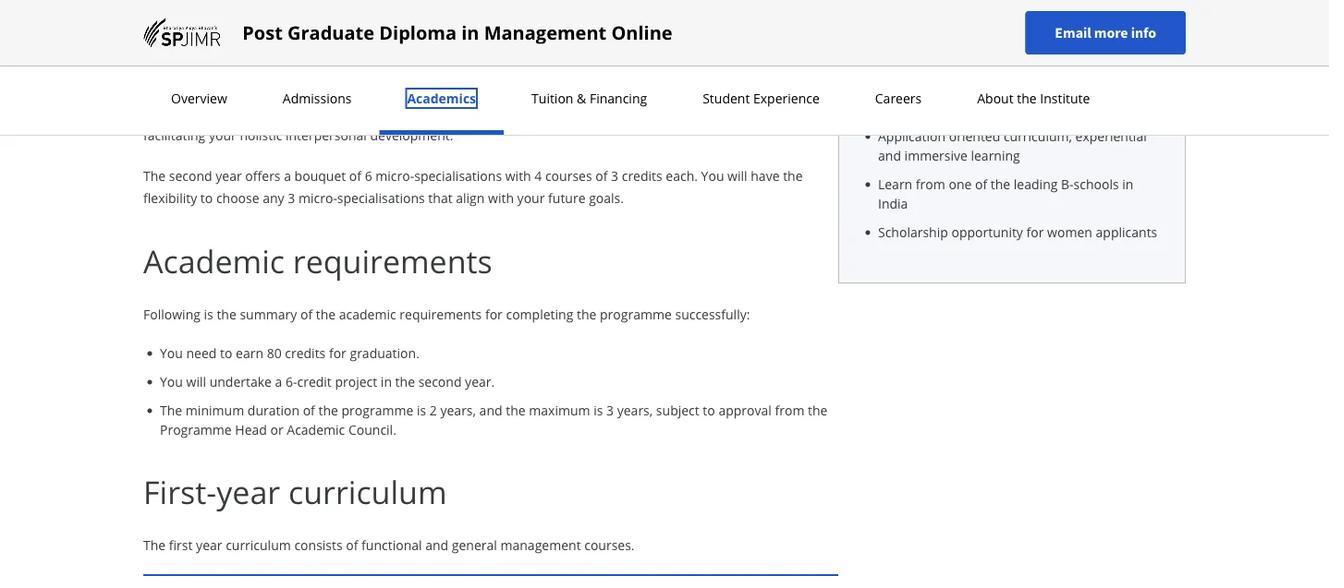 Task type: vqa. For each thing, say whether or not it's contained in the screenshot.
oriented
yes



Task type: locate. For each thing, give the bounding box(es) containing it.
you inside the second year offers a bouquet of 6 micro-specialisations with 4 courses of 3 credits each. you will have the flexibility to choose any 3 micro-specialisations that align with your future goals.
[[701, 167, 724, 184]]

0 horizontal spatial will
[[186, 374, 206, 391]]

1 vertical spatial your
[[517, 189, 545, 207]]

will right each.
[[728, 167, 748, 184]]

0 vertical spatial year.
[[342, 60, 372, 77]]

with inside learn with a customisable programme list item
[[916, 99, 942, 116]]

the down focus in the right top of the page
[[783, 167, 803, 184]]

0 horizontal spatial credits
[[285, 345, 326, 362]]

0 vertical spatial academic
[[227, 37, 284, 55]]

0 horizontal spatial general
[[452, 537, 497, 554]]

social
[[401, 82, 436, 99]]

with right align
[[488, 189, 514, 207]]

learn up india
[[878, 176, 913, 193]]

1 horizontal spatial years,
[[617, 402, 653, 420]]

1 vertical spatial will
[[728, 167, 748, 184]]

need
[[186, 345, 217, 362]]

1 vertical spatial functional
[[362, 537, 422, 554]]

academic up graduation.
[[339, 306, 396, 323]]

each.there
[[566, 37, 633, 55]]

0 vertical spatial 2
[[737, 60, 744, 77]]

a up oriented
[[945, 99, 953, 116]]

management
[[143, 60, 224, 77], [501, 537, 581, 554]]

learning inside the first-year academic session is divided into 3 phases of 3.5 months each.there will be 16 functional and general management courses in the first year. the first phase includes classroom learning, while the other 2 phases also have non-classroom learning consisting of social immersion, and personal growth lab and workshops on business negotiation, critical thinking, and career development. the last two phases of the first year specifically focus on facilitating your holistic interpersonal development.
[[269, 82, 318, 99]]

credits left each.
[[622, 167, 663, 184]]

is down graduation.
[[417, 402, 426, 420]]

on
[[763, 82, 779, 99], [803, 104, 819, 122]]

1 vertical spatial year.
[[465, 374, 495, 391]]

0 horizontal spatial for
[[329, 345, 347, 362]]

will inside the first-year academic session is divided into 3 phases of 3.5 months each.there will be 16 functional and general management courses in the first year. the first phase includes classroom learning, while the other 2 phases also have non-classroom learning consisting of social immersion, and personal growth lab and workshops on business negotiation, critical thinking, and career development. the last two phases of the first year specifically focus on facilitating your holistic interpersonal development.
[[637, 37, 656, 55]]

you
[[701, 167, 724, 184], [160, 345, 183, 362], [160, 374, 183, 391]]

of right one
[[975, 176, 988, 193]]

interpersonal
[[286, 126, 367, 144]]

student
[[703, 90, 750, 107]]

you right each.
[[701, 167, 724, 184]]

for inside list item
[[329, 345, 347, 362]]

0 vertical spatial functional
[[697, 37, 757, 55]]

business
[[782, 82, 835, 99]]

0 horizontal spatial academic
[[143, 240, 285, 283]]

1 vertical spatial 2
[[430, 402, 437, 420]]

1 vertical spatial specialisations
[[337, 189, 425, 207]]

to left earn
[[220, 345, 232, 362]]

the for academic
[[143, 37, 166, 55]]

0 vertical spatial specialisations
[[414, 167, 502, 184]]

0 horizontal spatial 2
[[430, 402, 437, 420]]

year for the second year offers a bouquet of 6 micro-specialisations with 4 courses of 3 credits each. you will have the flexibility to choose any 3 micro-specialisations that align with your future goals.
[[216, 167, 242, 184]]

in inside learn from one of the leading b-schools in india
[[1123, 176, 1134, 193]]

1 vertical spatial learning
[[971, 147, 1021, 165]]

academic
[[227, 37, 284, 55], [339, 306, 396, 323]]

1 vertical spatial academic
[[339, 306, 396, 323]]

1 horizontal spatial from
[[916, 176, 946, 193]]

management down first-
[[143, 60, 224, 77]]

4
[[535, 167, 542, 184]]

0 horizontal spatial academic
[[227, 37, 284, 55]]

0 vertical spatial credits
[[622, 167, 663, 184]]

0 horizontal spatial second
[[169, 167, 212, 184]]

learn for learn with a customisable programme
[[878, 99, 913, 116]]

the inside the second year offers a bouquet of 6 micro-specialisations with 4 courses of 3 credits each. you will have the flexibility to choose any 3 micro-specialisations that align with your future goals.
[[783, 167, 803, 184]]

academic up following
[[143, 240, 285, 283]]

academics
[[407, 90, 476, 107]]

1 vertical spatial credits
[[285, 345, 326, 362]]

1 vertical spatial learn
[[878, 176, 913, 193]]

2 vertical spatial a
[[275, 374, 282, 391]]

1 horizontal spatial year.
[[465, 374, 495, 391]]

minimum
[[186, 402, 244, 420]]

your down 4
[[517, 189, 545, 207]]

0 vertical spatial second
[[169, 167, 212, 184]]

the minimum duration of the programme is 2 years, and the maximum is 3 years, subject to approval from the programme head or academic council.
[[160, 402, 828, 439]]

of down credit
[[303, 402, 315, 420]]

3 inside the minimum duration of the programme is 2 years, and the maximum is 3 years, subject to approval from the programme head or academic council.
[[607, 402, 614, 420]]

first-
[[143, 471, 217, 514]]

1 vertical spatial programme
[[600, 306, 672, 323]]

the down graduation.
[[395, 374, 415, 391]]

customisable
[[956, 99, 1036, 116]]

is left divided
[[335, 37, 345, 55]]

1 vertical spatial on
[[803, 104, 819, 122]]

subject
[[656, 402, 700, 420]]

of inside the minimum duration of the programme is 2 years, and the maximum is 3 years, subject to approval from the programme head or academic council.
[[303, 402, 315, 420]]

you for you need to earn 80 credits for graduation.
[[160, 345, 183, 362]]

year up choose
[[216, 167, 242, 184]]

0 horizontal spatial a
[[275, 374, 282, 391]]

the up programme
[[160, 402, 182, 420]]

choose
[[216, 189, 259, 207]]

programme inside the minimum duration of the programme is 2 years, and the maximum is 3 years, subject to approval from the programme head or academic council.
[[342, 402, 414, 420]]

0 vertical spatial list
[[869, 98, 1163, 242]]

programme up experiential
[[1039, 99, 1111, 116]]

learn with a customisable programme
[[878, 99, 1111, 116]]

1 vertical spatial micro-
[[299, 189, 337, 207]]

the left 'leading'
[[991, 176, 1011, 193]]

in
[[462, 20, 479, 45], [277, 60, 289, 77], [1123, 176, 1134, 193], [381, 374, 392, 391]]

1 vertical spatial courses
[[545, 167, 592, 184]]

be
[[660, 37, 675, 55]]

year. up consisting
[[342, 60, 372, 77]]

post graduate diploma in management online
[[243, 20, 673, 45]]

second
[[169, 167, 212, 184], [418, 374, 462, 391]]

1 horizontal spatial a
[[284, 167, 291, 184]]

the down you will undertake a 6-credit project in the second year.
[[319, 402, 338, 420]]

0 horizontal spatial micro-
[[299, 189, 337, 207]]

programme left "successfully:"
[[600, 306, 672, 323]]

tuition & financing
[[532, 90, 647, 107]]

academic right or
[[287, 422, 345, 439]]

the right the completing
[[577, 306, 597, 323]]

admissions
[[283, 90, 352, 107]]

2 vertical spatial programme
[[342, 402, 414, 420]]

you will undertake a 6-credit project in the second year. list item
[[160, 373, 839, 392]]

0 vertical spatial learning
[[269, 82, 318, 99]]

2 inside the first-year academic session is divided into 3 phases of 3.5 months each.there will be 16 functional and general management courses in the first year. the first phase includes classroom learning, while the other 2 phases also have non-classroom learning consisting of social immersion, and personal growth lab and workshops on business negotiation, critical thinking, and career development. the last two phases of the first year specifically focus on facilitating your holistic interpersonal development.
[[737, 60, 744, 77]]

in down session
[[277, 60, 289, 77]]

the left first-
[[143, 37, 166, 55]]

have down focus in the right top of the page
[[751, 167, 780, 184]]

learn inside learn from one of the leading b-schools in india
[[878, 176, 913, 193]]

1 horizontal spatial general
[[787, 37, 832, 55]]

2 horizontal spatial will
[[728, 167, 748, 184]]

thinking,
[[265, 104, 320, 122]]

2 vertical spatial for
[[329, 345, 347, 362]]

future
[[548, 189, 586, 207]]

second inside the second year offers a bouquet of 6 micro-specialisations with 4 courses of 3 credits each. you will have the flexibility to choose any 3 micro-specialisations that align with your future goals.
[[169, 167, 212, 184]]

1 horizontal spatial list
[[869, 98, 1163, 242]]

classroom
[[521, 60, 583, 77], [203, 82, 265, 99]]

a inside "list item"
[[275, 374, 282, 391]]

1 vertical spatial for
[[485, 306, 503, 323]]

from down the immersive
[[916, 176, 946, 193]]

6
[[365, 167, 372, 184]]

a right offers
[[284, 167, 291, 184]]

1 vertical spatial you
[[160, 345, 183, 362]]

overview link
[[166, 90, 233, 107]]

will down need
[[186, 374, 206, 391]]

financing
[[590, 90, 647, 107]]

you left need
[[160, 345, 183, 362]]

credits inside the second year offers a bouquet of 6 micro-specialisations with 4 courses of 3 credits each. you will have the flexibility to choose any 3 micro-specialisations that align with your future goals.
[[622, 167, 663, 184]]

have
[[143, 82, 172, 99], [751, 167, 780, 184]]

experiential
[[1076, 128, 1147, 145]]

for
[[1027, 224, 1044, 241], [485, 306, 503, 323], [329, 345, 347, 362]]

schools
[[1074, 176, 1119, 193]]

academic requirements
[[143, 240, 493, 283]]

academic inside the first-year academic session is divided into 3 phases of 3.5 months each.there will be 16 functional and general management courses in the first year. the first phase includes classroom learning, while the other 2 phases also have non-classroom learning consisting of social immersion, and personal growth lab and workshops on business negotiation, critical thinking, and career development. the last two phases of the first year specifically focus on facilitating your holistic interpersonal development.
[[227, 37, 284, 55]]

to right subject
[[703, 402, 715, 420]]

will
[[637, 37, 656, 55], [728, 167, 748, 184], [186, 374, 206, 391]]

2 vertical spatial you
[[160, 374, 183, 391]]

your inside the second year offers a bouquet of 6 micro-specialisations with 4 courses of 3 credits each. you will have the flexibility to choose any 3 micro-specialisations that align with your future goals.
[[517, 189, 545, 207]]

years, down you will undertake a 6-credit project in the second year. "list item"
[[441, 402, 476, 420]]

2
[[737, 60, 744, 77], [430, 402, 437, 420]]

2 horizontal spatial a
[[945, 99, 953, 116]]

year for the first-year academic session is divided into 3 phases of 3.5 months each.there will be 16 functional and general management courses in the first year. the first phase includes classroom learning, while the other 2 phases also have non-classroom learning consisting of social immersion, and personal growth lab and workshops on business negotiation, critical thinking, and career development. the last two phases of the first year specifically focus on facilitating your holistic interpersonal development.
[[197, 37, 223, 55]]

academic inside the minimum duration of the programme is 2 years, and the maximum is 3 years, subject to approval from the programme head or academic council.
[[287, 422, 345, 439]]

0 vertical spatial a
[[945, 99, 953, 116]]

0 vertical spatial on
[[763, 82, 779, 99]]

0 vertical spatial with
[[916, 99, 942, 116]]

0 vertical spatial academic
[[143, 240, 285, 283]]

year. inside the first-year academic session is divided into 3 phases of 3.5 months each.there will be 16 functional and general management courses in the first year. the first phase includes classroom learning, while the other 2 phases also have non-classroom learning consisting of social immersion, and personal growth lab and workshops on business negotiation, critical thinking, and career development. the last two phases of the first year specifically focus on facilitating your holistic interpersonal development.
[[342, 60, 372, 77]]

2 down you will undertake a 6-credit project in the second year. "list item"
[[430, 402, 437, 420]]

0 horizontal spatial your
[[209, 126, 236, 144]]

a left the '6-'
[[275, 374, 282, 391]]

1 vertical spatial general
[[452, 537, 497, 554]]

1 vertical spatial classroom
[[203, 82, 265, 99]]

the inside the second year offers a bouquet of 6 micro-specialisations with 4 courses of 3 credits each. you will have the flexibility to choose any 3 micro-specialisations that align with your future goals.
[[143, 167, 166, 184]]

have up negotiation,
[[143, 82, 172, 99]]

divided
[[348, 37, 392, 55]]

micro- right 6 on the left top of the page
[[376, 167, 414, 184]]

why
[[862, 60, 890, 77]]

credits up credit
[[285, 345, 326, 362]]

0 vertical spatial have
[[143, 82, 172, 99]]

head
[[235, 422, 267, 439]]

learn from one of the leading b-schools in india
[[878, 176, 1134, 213]]

learning,
[[587, 60, 639, 77]]

0 horizontal spatial management
[[143, 60, 224, 77]]

2 learn from the top
[[878, 176, 913, 193]]

3 right maximum on the left
[[607, 402, 614, 420]]

1 horizontal spatial courses
[[545, 167, 592, 184]]

goals.
[[589, 189, 624, 207]]

and inside the minimum duration of the programme is 2 years, and the maximum is 3 years, subject to approval from the programme head or academic council.
[[480, 402, 503, 420]]

phases up the student experience
[[748, 60, 790, 77]]

overview
[[171, 90, 227, 107]]

0 horizontal spatial phases
[[557, 104, 600, 122]]

0 vertical spatial your
[[209, 126, 236, 144]]

credits
[[622, 167, 663, 184], [285, 345, 326, 362]]

functional up other
[[697, 37, 757, 55]]

0 vertical spatial general
[[787, 37, 832, 55]]

you inside "list item"
[[160, 374, 183, 391]]

is inside the first-year academic session is divided into 3 phases of 3.5 months each.there will be 16 functional and general management courses in the first year. the first phase includes classroom learning, while the other 2 phases also have non-classroom learning consisting of social immersion, and personal growth lab and workshops on business negotiation, critical thinking, and career development. the last two phases of the first year specifically focus on facilitating your holistic interpersonal development.
[[335, 37, 345, 55]]

tuition
[[532, 90, 574, 107]]

phases down the 'personal'
[[557, 104, 600, 122]]

second down graduation.
[[418, 374, 462, 391]]

for up you will undertake a 6-credit project in the second year.
[[329, 345, 347, 362]]

facilitating
[[143, 126, 206, 144]]

3 inside the first-year academic session is divided into 3 phases of 3.5 months each.there will be 16 functional and general management courses in the first year. the first phase includes classroom learning, while the other 2 phases also have non-classroom learning consisting of social immersion, and personal growth lab and workshops on business negotiation, critical thinking, and career development. the last two phases of the first year specifically focus on facilitating your holistic interpersonal development.
[[423, 37, 430, 55]]

1 horizontal spatial micro-
[[376, 167, 414, 184]]

will left be
[[637, 37, 656, 55]]

the inside you will undertake a 6-credit project in the second year. "list item"
[[395, 374, 415, 391]]

in right schools
[[1123, 176, 1134, 193]]

second up flexibility
[[169, 167, 212, 184]]

the inside the minimum duration of the programme is 2 years, and the maximum is 3 years, subject to approval from the programme head or academic council.
[[160, 402, 182, 420]]

courses.
[[585, 537, 635, 554]]

2 right other
[[737, 60, 744, 77]]

1 vertical spatial from
[[775, 402, 805, 420]]

growth
[[593, 82, 639, 99]]

of left social
[[385, 82, 397, 99]]

learning inside application oriented curriculum, experiential and immersive learning
[[971, 147, 1021, 165]]

learning down oriented
[[971, 147, 1021, 165]]

the for curriculum
[[143, 537, 166, 554]]

1 vertical spatial curriculum
[[226, 537, 291, 554]]

1 horizontal spatial management
[[501, 537, 581, 554]]

3 right into
[[423, 37, 430, 55]]

from right the approval
[[775, 402, 805, 420]]

first
[[315, 60, 339, 77], [401, 60, 425, 77], [642, 104, 666, 122], [169, 537, 193, 554]]

to inside the second year offers a bouquet of 6 micro-specialisations with 4 courses of 3 credits each. you will have the flexibility to choose any 3 micro-specialisations that align with your future goals.
[[201, 189, 213, 207]]

specialisations up align
[[414, 167, 502, 184]]

1 horizontal spatial functional
[[697, 37, 757, 55]]

diploma
[[379, 20, 457, 45]]

functional right consists
[[362, 537, 422, 554]]

1 horizontal spatial second
[[418, 374, 462, 391]]

the first year curriculum consists of functional and general management courses.
[[143, 537, 635, 554]]

0 vertical spatial you
[[701, 167, 724, 184]]

application
[[878, 128, 946, 145]]

0 horizontal spatial programme
[[342, 402, 414, 420]]

you up programme
[[160, 374, 183, 391]]

0 vertical spatial will
[[637, 37, 656, 55]]

0 vertical spatial for
[[1027, 224, 1044, 241]]

1 learn from the top
[[878, 99, 913, 116]]

3 up goals.
[[611, 167, 619, 184]]

why apply to the online pgdm?
[[862, 60, 1064, 77]]

learn up application
[[878, 99, 913, 116]]

the up flexibility
[[143, 167, 166, 184]]

2 vertical spatial will
[[186, 374, 206, 391]]

1 vertical spatial phases
[[557, 104, 600, 122]]

year up non-
[[197, 37, 223, 55]]

years,
[[441, 402, 476, 420], [617, 402, 653, 420]]

0 vertical spatial curriculum
[[288, 471, 447, 514]]

your inside the first-year academic session is divided into 3 phases of 3.5 months each.there will be 16 functional and general management courses in the first year. the first phase includes classroom learning, while the other 2 phases also have non-classroom learning consisting of social immersion, and personal growth lab and workshops on business negotiation, critical thinking, and career development. the last two phases of the first year specifically focus on facilitating your holistic interpersonal development.
[[209, 126, 236, 144]]

programme inside learn with a customisable programme list item
[[1039, 99, 1111, 116]]

0 horizontal spatial years,
[[441, 402, 476, 420]]

1 vertical spatial have
[[751, 167, 780, 184]]

year inside the second year offers a bouquet of 6 micro-specialisations with 4 courses of 3 credits each. you will have the flexibility to choose any 3 micro-specialisations that align with your future goals.
[[216, 167, 242, 184]]

the down growth
[[619, 104, 639, 122]]

you inside list item
[[160, 345, 183, 362]]

functional inside the first-year academic session is divided into 3 phases of 3.5 months each.there will be 16 functional and general management courses in the first year. the first phase includes classroom learning, while the other 2 phases also have non-classroom learning consisting of social immersion, and personal growth lab and workshops on business negotiation, critical thinking, and career development. the last two phases of the first year specifically focus on facilitating your holistic interpersonal development.
[[697, 37, 757, 55]]

year. inside "list item"
[[465, 374, 495, 391]]

0 vertical spatial phases
[[748, 60, 790, 77]]

list containing learn with a customisable programme
[[869, 98, 1163, 242]]

careers link
[[870, 90, 928, 107]]

with up application
[[916, 99, 942, 116]]

will inside "list item"
[[186, 374, 206, 391]]

the left summary
[[217, 306, 237, 323]]

0 horizontal spatial courses
[[227, 60, 274, 77]]

your down critical
[[209, 126, 236, 144]]

scholarship opportunity for women applicants list item
[[878, 223, 1163, 242]]

the right about in the right of the page
[[1017, 90, 1037, 107]]

0 horizontal spatial learning
[[269, 82, 318, 99]]

the right the approval
[[808, 402, 828, 420]]

opportunity
[[952, 224, 1023, 241]]

consisting
[[321, 82, 382, 99]]

0 vertical spatial learn
[[878, 99, 913, 116]]

for up 'you need to earn 80 credits for graduation.' list item
[[485, 306, 503, 323]]

tuition & financing link
[[526, 90, 653, 107]]

1 horizontal spatial have
[[751, 167, 780, 184]]

first down first-
[[169, 537, 193, 554]]

classroom up the 'personal'
[[521, 60, 583, 77]]

1 horizontal spatial classroom
[[521, 60, 583, 77]]

and inside application oriented curriculum, experiential and immersive learning
[[878, 147, 901, 165]]

1 vertical spatial academic
[[287, 422, 345, 439]]

post
[[243, 20, 283, 45]]

learn for learn from one of the leading b-schools in india
[[878, 176, 913, 193]]

the down first-
[[143, 537, 166, 554]]

1 horizontal spatial 2
[[737, 60, 744, 77]]

oriented
[[949, 128, 1001, 145]]

first up social
[[401, 60, 425, 77]]

a
[[945, 99, 953, 116], [284, 167, 291, 184], [275, 374, 282, 391]]

3
[[423, 37, 430, 55], [611, 167, 619, 184], [288, 189, 295, 207], [607, 402, 614, 420]]

0 vertical spatial from
[[916, 176, 946, 193]]

learning up thinking,
[[269, 82, 318, 99]]

1 horizontal spatial on
[[803, 104, 819, 122]]

2 horizontal spatial programme
[[1039, 99, 1111, 116]]

learning
[[269, 82, 318, 99], [971, 147, 1021, 165]]

list
[[869, 98, 1163, 242], [151, 344, 839, 440]]

will inside the second year offers a bouquet of 6 micro-specialisations with 4 courses of 3 credits each. you will have the flexibility to choose any 3 micro-specialisations that align with your future goals.
[[728, 167, 748, 184]]

0 horizontal spatial year.
[[342, 60, 372, 77]]

1 vertical spatial second
[[418, 374, 462, 391]]

specialisations down 6 on the left top of the page
[[337, 189, 425, 207]]

maximum
[[529, 402, 590, 420]]

micro- down bouquet
[[299, 189, 337, 207]]

curriculum up the first year curriculum consists of functional and general management courses.
[[288, 471, 447, 514]]

micro-
[[376, 167, 414, 184], [299, 189, 337, 207]]

is right following
[[204, 306, 213, 323]]

general
[[787, 37, 832, 55], [452, 537, 497, 554]]

following
[[143, 306, 201, 323]]

pgdm?
[[1018, 60, 1064, 77]]

2 horizontal spatial for
[[1027, 224, 1044, 241]]

following is the summary of the academic requirements for completing the programme successfully:
[[143, 306, 750, 323]]

0 vertical spatial management
[[143, 60, 224, 77]]

0 horizontal spatial list
[[151, 344, 839, 440]]

year. down 'you need to earn 80 credits for graduation.' list item
[[465, 374, 495, 391]]

1 horizontal spatial academic
[[339, 306, 396, 323]]

requirements up graduation.
[[400, 306, 482, 323]]

academic left session
[[227, 37, 284, 55]]

in inside "list item"
[[381, 374, 392, 391]]

from
[[916, 176, 946, 193], [775, 402, 805, 420]]

curriculum
[[288, 471, 447, 514], [226, 537, 291, 554]]

learn inside list item
[[878, 99, 913, 116]]

holistic
[[240, 126, 282, 144]]

on down business
[[803, 104, 819, 122]]

online
[[974, 60, 1015, 77]]

to left choose
[[201, 189, 213, 207]]

academics link
[[402, 90, 482, 107]]

curriculum left consists
[[226, 537, 291, 554]]

with left 4
[[505, 167, 531, 184]]

the minimum duration of the programme is 2 years, and the maximum is 3 years, subject to approval from the programme head or academic council. list item
[[160, 401, 839, 440]]

in down graduation.
[[381, 374, 392, 391]]

phases
[[748, 60, 790, 77], [557, 104, 600, 122]]

0 horizontal spatial functional
[[362, 537, 422, 554]]



Task type: describe. For each thing, give the bounding box(es) containing it.
you need to earn 80 credits for graduation. list item
[[160, 344, 839, 363]]

the for of
[[160, 402, 182, 420]]

from inside learn from one of the leading b-schools in india
[[916, 176, 946, 193]]

development.
[[393, 104, 478, 122]]

first down lab
[[642, 104, 666, 122]]

application oriented curriculum, experiential and immersive learning list item
[[878, 127, 1163, 166]]

email more info button
[[1026, 11, 1186, 55]]

of right consists
[[346, 537, 358, 554]]

the inside learn from one of the leading b-schools in india
[[991, 176, 1011, 193]]

the down divided
[[375, 60, 398, 77]]

critical
[[220, 104, 262, 122]]

credit
[[297, 374, 332, 391]]

student experience link
[[697, 90, 825, 107]]

list containing you need to earn 80 credits for graduation.
[[151, 344, 839, 440]]

1 vertical spatial management
[[501, 537, 581, 554]]

1 horizontal spatial for
[[485, 306, 503, 323]]

also
[[794, 60, 818, 77]]

non-
[[176, 82, 203, 99]]

bouquet
[[295, 167, 346, 184]]

first-year curriculum
[[143, 471, 447, 514]]

institute
[[1040, 90, 1090, 107]]

council.
[[348, 422, 397, 439]]

the down you will undertake a 6-credit project in the second year. "list item"
[[506, 402, 526, 420]]

0 horizontal spatial classroom
[[203, 82, 265, 99]]

application oriented curriculum, experiential and immersive learning
[[878, 128, 1147, 165]]

development.
[[370, 126, 454, 144]]

india
[[878, 195, 908, 213]]

1 years, from the left
[[441, 402, 476, 420]]

2 years, from the left
[[617, 402, 653, 420]]

women
[[1048, 224, 1093, 241]]

you need to earn 80 credits for graduation.
[[160, 345, 420, 362]]

session
[[287, 37, 332, 55]]

the left last
[[481, 104, 504, 122]]

of left 3.5
[[479, 37, 491, 55]]

a inside list item
[[945, 99, 953, 116]]

in left 3.5
[[462, 20, 479, 45]]

have inside the second year offers a bouquet of 6 micro-specialisations with 4 courses of 3 credits each. you will have the flexibility to choose any 3 micro-specialisations that align with your future goals.
[[751, 167, 780, 184]]

the left online
[[949, 60, 971, 77]]

curriculum,
[[1004, 128, 1073, 145]]

immersive
[[905, 147, 968, 165]]

student experience
[[703, 90, 820, 107]]

consists
[[294, 537, 343, 554]]

career
[[349, 104, 390, 122]]

learn with a customisable programme list item
[[878, 98, 1163, 117]]

apply
[[893, 60, 929, 77]]

about the institute link
[[972, 90, 1096, 107]]

specifically
[[699, 104, 764, 122]]

months
[[516, 37, 563, 55]]

scholarship
[[878, 224, 948, 241]]

2 inside the minimum duration of the programme is 2 years, and the maximum is 3 years, subject to approval from the programme head or academic council.
[[430, 402, 437, 420]]

for inside list item
[[1027, 224, 1044, 241]]

successfully:
[[675, 306, 750, 323]]

info
[[1131, 24, 1157, 42]]

email
[[1055, 24, 1092, 42]]

80
[[267, 345, 282, 362]]

from inside the minimum duration of the programme is 2 years, and the maximum is 3 years, subject to approval from the programme head or academic council.
[[775, 402, 805, 420]]

leading
[[1014, 176, 1058, 193]]

graduation.
[[350, 345, 420, 362]]

1 horizontal spatial phases
[[748, 60, 790, 77]]

courses inside the first-year academic session is divided into 3 phases of 3.5 months each.there will be 16 functional and general management courses in the first year. the first phase includes classroom learning, while the other 2 phases also have non-classroom learning consisting of social immersion, and personal growth lab and workshops on business negotiation, critical thinking, and career development. the last two phases of the first year specifically focus on facilitating your holistic interpersonal development.
[[227, 60, 274, 77]]

while
[[642, 60, 674, 77]]

credits inside list item
[[285, 345, 326, 362]]

year left student
[[669, 104, 696, 122]]

the first-year academic session is divided into 3 phases of 3.5 months each.there will be 16 functional and general management courses in the first year. the first phase includes classroom learning, while the other 2 phases also have non-classroom learning consisting of social immersion, and personal growth lab and workshops on business negotiation, critical thinking, and career development. the last two phases of the first year specifically focus on facilitating your holistic interpersonal development.
[[143, 37, 835, 144]]

the down session
[[292, 60, 312, 77]]

s.p. jain institute of management and research image
[[143, 18, 220, 48]]

approval
[[719, 402, 772, 420]]

workshops
[[694, 82, 760, 99]]

general inside the first-year academic session is divided into 3 phases of 3.5 months each.there will be 16 functional and general management courses in the first year. the first phase includes classroom learning, while the other 2 phases also have non-classroom learning consisting of social immersion, and personal growth lab and workshops on business negotiation, critical thinking, and career development. the last two phases of the first year specifically focus on facilitating your holistic interpersonal development.
[[787, 37, 832, 55]]

email more info
[[1055, 24, 1157, 42]]

that
[[428, 189, 453, 207]]

into
[[396, 37, 419, 55]]

focus
[[767, 104, 800, 122]]

&
[[577, 90, 586, 107]]

flexibility
[[143, 189, 197, 207]]

completing
[[506, 306, 574, 323]]

one
[[949, 176, 972, 193]]

3.5
[[495, 37, 513, 55]]

of left 6 on the left top of the page
[[349, 167, 362, 184]]

careers
[[875, 90, 922, 107]]

a inside the second year offers a bouquet of 6 micro-specialisations with 4 courses of 3 credits each. you will have the flexibility to choose any 3 micro-specialisations that align with your future goals.
[[284, 167, 291, 184]]

two
[[532, 104, 554, 122]]

the for offers
[[143, 167, 166, 184]]

management inside the first-year academic session is divided into 3 phases of 3.5 months each.there will be 16 functional and general management courses in the first year. the first phase includes classroom learning, while the other 2 phases also have non-classroom learning consisting of social immersion, and personal growth lab and workshops on business negotiation, critical thinking, and career development. the last two phases of the first year specifically focus on facilitating your holistic interpersonal development.
[[143, 60, 224, 77]]

courses inside the second year offers a bouquet of 6 micro-specialisations with 4 courses of 3 credits each. you will have the flexibility to choose any 3 micro-specialisations that align with your future goals.
[[545, 167, 592, 184]]

offers
[[245, 167, 281, 184]]

1 vertical spatial requirements
[[400, 306, 482, 323]]

applicants
[[1096, 224, 1158, 241]]

you for you will undertake a 6-credit project in the second year.
[[160, 374, 183, 391]]

the up the you need to earn 80 credits for graduation.
[[316, 306, 336, 323]]

1 horizontal spatial programme
[[600, 306, 672, 323]]

2 vertical spatial with
[[488, 189, 514, 207]]

you will undertake a 6-credit project in the second year.
[[160, 374, 495, 391]]

align
[[456, 189, 485, 207]]

3 right any
[[288, 189, 295, 207]]

other
[[701, 60, 734, 77]]

first-
[[169, 37, 197, 55]]

or
[[270, 422, 284, 439]]

to right apply
[[932, 60, 946, 77]]

is right maximum on the left
[[594, 402, 603, 420]]

first down session
[[315, 60, 339, 77]]

in inside the first-year academic session is divided into 3 phases of 3.5 months each.there will be 16 functional and general management courses in the first year. the first phase includes classroom learning, while the other 2 phases also have non-classroom learning consisting of social immersion, and personal growth lab and workshops on business negotiation, critical thinking, and career development. the last two phases of the first year specifically focus on facilitating your holistic interpersonal development.
[[277, 60, 289, 77]]

of inside learn from one of the leading b-schools in india
[[975, 176, 988, 193]]

each.
[[666, 167, 698, 184]]

graduate
[[288, 20, 375, 45]]

undertake
[[210, 374, 272, 391]]

last
[[507, 104, 528, 122]]

lab
[[642, 82, 664, 99]]

year for the first year curriculum consists of functional and general management courses.
[[196, 537, 222, 554]]

year down head
[[217, 471, 280, 514]]

6-
[[286, 374, 297, 391]]

of up goals.
[[596, 167, 608, 184]]

second inside "list item"
[[418, 374, 462, 391]]

of right summary
[[300, 306, 313, 323]]

have inside the first-year academic session is divided into 3 phases of 3.5 months each.there will be 16 functional and general management courses in the first year. the first phase includes classroom learning, while the other 2 phases also have non-classroom learning consisting of social immersion, and personal growth lab and workshops on business negotiation, critical thinking, and career development. the last two phases of the first year specifically focus on facilitating your holistic interpersonal development.
[[143, 82, 172, 99]]

negotiation,
[[143, 104, 217, 122]]

1 vertical spatial with
[[505, 167, 531, 184]]

0 vertical spatial requirements
[[293, 240, 493, 283]]

any
[[263, 189, 284, 207]]

to inside the minimum duration of the programme is 2 years, and the maximum is 3 years, subject to approval from the programme head or academic council.
[[703, 402, 715, 420]]

project
[[335, 374, 377, 391]]

learn from one of the leading b-schools in india list item
[[878, 175, 1163, 214]]

of down growth
[[603, 104, 616, 122]]

summary
[[240, 306, 297, 323]]

the down '16'
[[678, 60, 697, 77]]

personal
[[537, 82, 590, 99]]

more
[[1095, 24, 1129, 42]]



